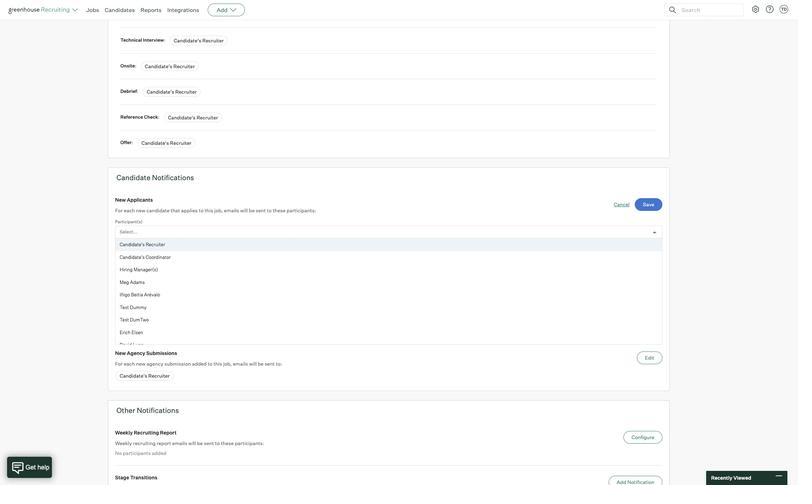 Task type: describe. For each thing, give the bounding box(es) containing it.
notifications for other notifications
[[137, 406, 179, 415]]

onsite :
[[121, 63, 137, 68]]

onsite
[[121, 63, 135, 68]]

adams
[[130, 280, 145, 285]]

configure button
[[624, 431, 663, 444]]

david luan
[[120, 342, 144, 348]]

offer :
[[121, 140, 134, 145]]

candidate's down interview
[[145, 63, 173, 69]]

0 vertical spatial applicants
[[127, 197, 153, 203]]

participant(s)
[[115, 219, 143, 224]]

meg adams
[[120, 280, 145, 285]]

reports link
[[141, 6, 162, 13]]

new for new referrals
[[115, 302, 126, 308]]

td button
[[780, 5, 789, 13]]

recently
[[712, 475, 733, 481]]

new for internal
[[136, 267, 146, 273]]

new referrals
[[115, 302, 149, 308]]

2 vertical spatial participants:
[[235, 440, 264, 447]]

weekly recruiting report
[[115, 430, 177, 436]]

for for for each new agency submission added to this job, emails will be sent to:
[[115, 361, 123, 367]]

candidate's recruiter for offer :
[[142, 140, 192, 146]]

new for agency
[[136, 361, 146, 367]]

recruiting
[[133, 440, 156, 447]]

each for agency
[[124, 361, 135, 367]]

check
[[144, 114, 158, 120]]

: right technical
[[164, 37, 165, 43]]

iñigo
[[120, 292, 130, 298]]

stage transitions
[[115, 475, 158, 481]]

other
[[117, 406, 135, 415]]

added down internal
[[152, 277, 167, 283]]

greenhouse recruiting image
[[8, 6, 72, 14]]

erich
[[120, 330, 131, 335]]

save button
[[635, 198, 663, 211]]

integrations link
[[167, 6, 199, 13]]

weekly for weekly recruiting report emails will be sent to these participants:
[[115, 440, 132, 447]]

0 horizontal spatial that
[[171, 207, 180, 213]]

weekly for weekly recruiting report
[[115, 430, 133, 436]]

no participants added for each
[[115, 277, 167, 283]]

added right 'submission'
[[192, 361, 207, 367]]

recruiter for onsite :
[[174, 63, 195, 69]]

configure image
[[752, 5, 761, 13]]

referrals
[[127, 302, 149, 308]]

candidate's right reports
[[166, 12, 194, 18]]

0 vertical spatial applies
[[181, 207, 198, 213]]

candidate's recruiter for debrief :
[[147, 89, 197, 95]]

candidate's right the check
[[168, 114, 196, 120]]

candidates link
[[105, 6, 135, 13]]

configure
[[632, 434, 655, 440]]

candidate's recruiter for reference check :
[[168, 114, 218, 120]]

agency
[[127, 351, 145, 357]]

reference
[[121, 114, 143, 120]]

1 horizontal spatial these
[[273, 207, 286, 213]]

for each new referral added to this job, emails will be sent to:
[[115, 312, 255, 318]]

new for new internal applicants
[[115, 256, 126, 262]]

recently viewed
[[712, 475, 752, 481]]

for for for each new internal candidate that applies to this job, emails will be sent to these participants:
[[115, 267, 123, 273]]

home
[[132, 12, 146, 17]]

weekly recruiting report emails will be sent to these participants:
[[115, 440, 264, 447]]

debrief
[[121, 88, 137, 94]]

added down report
[[152, 450, 167, 456]]

td
[[782, 7, 788, 12]]

reference check :
[[121, 114, 161, 120]]

1 vertical spatial applies
[[200, 267, 217, 273]]

test for test dumtwo
[[120, 317, 129, 323]]

interview
[[143, 37, 164, 43]]

beitia
[[131, 292, 143, 298]]

candidate's recruiter for technical interview :
[[174, 38, 224, 44]]

1 vertical spatial that
[[190, 267, 199, 273]]

jobs link
[[86, 6, 99, 13]]

agency
[[147, 361, 164, 367]]

arévalo
[[144, 292, 160, 298]]

test dummy
[[120, 305, 147, 310]]

new for candidate
[[136, 207, 146, 213]]

td button
[[779, 4, 790, 15]]

added right referral
[[165, 312, 179, 318]]

save
[[644, 201, 655, 207]]

meg
[[120, 280, 129, 285]]

candidates
[[105, 6, 135, 13]]

participants for each
[[123, 277, 151, 283]]

candidate's down agency
[[120, 373, 147, 379]]

manager(s)
[[134, 267, 158, 273]]

0 vertical spatial candidate
[[147, 207, 170, 213]]

take
[[121, 12, 131, 17]]

each for applicants
[[124, 207, 135, 213]]

hiring
[[120, 267, 133, 273]]

0 vertical spatial to:
[[248, 312, 255, 318]]



Task type: locate. For each thing, give the bounding box(es) containing it.
0 vertical spatial notifications
[[152, 173, 194, 182]]

0 vertical spatial that
[[171, 207, 180, 213]]

1 for from the top
[[115, 207, 123, 213]]

for
[[115, 207, 123, 213], [115, 267, 123, 273], [115, 312, 123, 318], [115, 361, 123, 367]]

stage
[[115, 475, 129, 481]]

3 new from the top
[[115, 302, 126, 308]]

recruiter for debrief :
[[175, 89, 197, 95]]

1 horizontal spatial to:
[[276, 361, 282, 367]]

candidate right internal
[[165, 267, 189, 273]]

1 horizontal spatial that
[[190, 267, 199, 273]]

hiring manager(s)
[[120, 267, 158, 273]]

new up hiring
[[115, 256, 126, 262]]

test down iñigo
[[120, 305, 129, 310]]

participants:
[[287, 207, 316, 213], [306, 267, 335, 273], [235, 440, 264, 447]]

candidate's up the check
[[147, 89, 174, 95]]

1 new from the top
[[136, 207, 146, 213]]

new for new applicants
[[115, 197, 126, 203]]

2 weekly from the top
[[115, 440, 132, 447]]

new agency submissions
[[115, 351, 177, 357]]

viewed
[[734, 475, 752, 481]]

2 horizontal spatial these
[[292, 267, 305, 273]]

recruiter for take home test :
[[195, 12, 216, 18]]

new for referral
[[136, 312, 146, 318]]

no down hiring
[[115, 277, 122, 283]]

no participants added down recruiting
[[115, 450, 167, 456]]

be
[[249, 207, 255, 213], [268, 267, 274, 273], [230, 312, 236, 318], [258, 361, 264, 367], [197, 440, 203, 447]]

2 for from the top
[[115, 267, 123, 273]]

will
[[240, 207, 248, 213], [259, 267, 267, 273], [222, 312, 229, 318], [249, 361, 257, 367], [188, 440, 196, 447]]

recruiting
[[134, 430, 159, 436]]

participants down hiring manager(s)
[[123, 277, 151, 283]]

edit button
[[637, 352, 663, 365]]

integrations
[[167, 6, 199, 13]]

Search text field
[[680, 5, 738, 15]]

2 vertical spatial these
[[221, 440, 234, 447]]

1 vertical spatial applicants
[[147, 256, 173, 262]]

candidate notifications
[[117, 173, 194, 182]]

1 horizontal spatial applies
[[200, 267, 217, 273]]

candidate's up hiring
[[120, 254, 145, 260]]

internal
[[127, 256, 146, 262]]

1 vertical spatial these
[[292, 267, 305, 273]]

new for new agency submissions
[[115, 351, 126, 357]]

test up erich
[[120, 317, 129, 323]]

for each new agency submission added to this job, emails will be sent to:
[[115, 361, 282, 367]]

candidate's down the check
[[142, 140, 169, 146]]

1 vertical spatial test
[[120, 305, 129, 310]]

no
[[115, 277, 122, 283], [115, 450, 122, 456]]

1 participants from the top
[[123, 277, 151, 283]]

for up meg
[[115, 267, 123, 273]]

candidate down the new applicants
[[147, 207, 170, 213]]

to:
[[248, 312, 255, 318], [276, 361, 282, 367]]

david
[[120, 342, 132, 348]]

luan
[[133, 342, 144, 348]]

new down the new applicants
[[136, 207, 146, 213]]

0 horizontal spatial to:
[[248, 312, 255, 318]]

1 new from the top
[[115, 197, 126, 203]]

1 vertical spatial candidate
[[165, 267, 189, 273]]

each
[[124, 207, 135, 213], [124, 267, 135, 273], [124, 312, 135, 318], [124, 361, 135, 367]]

candidate
[[147, 207, 170, 213], [165, 267, 189, 273]]

new
[[115, 197, 126, 203], [115, 256, 126, 262], [115, 302, 126, 308], [115, 351, 126, 357]]

for each new internal candidate that applies to this job, emails will be sent to these participants:
[[115, 267, 335, 273]]

applicants down the 'candidate'
[[127, 197, 153, 203]]

jobs
[[86, 6, 99, 13]]

2 no from the top
[[115, 450, 122, 456]]

new applicants
[[115, 197, 153, 203]]

applicants
[[127, 197, 153, 203], [147, 256, 173, 262]]

0 horizontal spatial applies
[[181, 207, 198, 213]]

weekly left recruiting
[[115, 440, 132, 447]]

1 weekly from the top
[[115, 430, 133, 436]]

2 new from the top
[[115, 256, 126, 262]]

for down test dummy
[[115, 312, 123, 318]]

participants down recruiting
[[123, 450, 151, 456]]

emails
[[224, 207, 239, 213], [243, 267, 258, 273], [205, 312, 221, 318], [233, 361, 248, 367], [172, 440, 187, 447]]

candidate's recruiter for onsite :
[[145, 63, 195, 69]]

3 for from the top
[[115, 312, 123, 318]]

coordinator
[[146, 254, 171, 260]]

no participants added for recruiting
[[115, 450, 167, 456]]

add
[[217, 6, 228, 13]]

for for for each new candidate that applies to this job, emails will be sent to these participants:
[[115, 207, 123, 213]]

for up participant(s)
[[115, 207, 123, 213]]

4 for from the top
[[115, 361, 123, 367]]

report
[[157, 440, 171, 447]]

candidate
[[117, 173, 151, 182]]

test
[[147, 12, 156, 17], [120, 305, 129, 310], [120, 317, 129, 323]]

candidate's coordinator
[[120, 254, 171, 260]]

candidate's recruiter for take home test :
[[166, 12, 216, 18]]

participants for recruiting
[[123, 450, 151, 456]]

offer
[[121, 140, 132, 145]]

each for internal
[[124, 267, 135, 273]]

test dumtwo
[[120, 317, 149, 323]]

2 vertical spatial test
[[120, 317, 129, 323]]

2 each from the top
[[124, 267, 135, 273]]

: up reference check :
[[137, 88, 138, 94]]

: down technical
[[135, 63, 137, 68]]

sent
[[256, 207, 266, 213], [275, 267, 285, 273], [237, 312, 247, 318], [265, 361, 275, 367], [204, 440, 214, 447]]

0 vertical spatial participants:
[[287, 207, 316, 213]]

0 vertical spatial no participants added
[[115, 277, 167, 283]]

2 new from the top
[[136, 267, 146, 273]]

no for weekly
[[115, 450, 122, 456]]

for each new candidate that applies to this job, emails will be sent to these participants:
[[115, 207, 316, 213]]

each down test dummy
[[124, 312, 135, 318]]

0 vertical spatial no
[[115, 277, 122, 283]]

each down agency
[[124, 361, 135, 367]]

: right 'reference'
[[158, 114, 160, 120]]

: down 'reference'
[[132, 140, 133, 145]]

new down dummy
[[136, 312, 146, 318]]

notifications for candidate notifications
[[152, 173, 194, 182]]

candidate's down test dumtwo on the bottom left of page
[[120, 324, 147, 330]]

4 new from the top
[[136, 361, 146, 367]]

weekly
[[115, 430, 133, 436], [115, 440, 132, 447]]

0 vertical spatial these
[[273, 207, 286, 213]]

recruiter for technical interview :
[[203, 38, 224, 44]]

cancel link
[[614, 201, 630, 208]]

4 each from the top
[[124, 361, 135, 367]]

that
[[171, 207, 180, 213], [190, 267, 199, 273]]

candidate's recruiter
[[166, 12, 216, 18], [174, 38, 224, 44], [145, 63, 195, 69], [147, 89, 197, 95], [168, 114, 218, 120], [142, 140, 192, 146], [120, 242, 165, 248], [120, 324, 170, 330], [120, 373, 170, 379]]

test right home
[[147, 12, 156, 17]]

new down agency
[[136, 361, 146, 367]]

debrief :
[[121, 88, 139, 94]]

1 vertical spatial no
[[115, 450, 122, 456]]

submissions
[[146, 351, 177, 357]]

dummy
[[130, 305, 147, 310]]

candidate's down select...
[[120, 242, 145, 248]]

for down 'david'
[[115, 361, 123, 367]]

2 participants from the top
[[123, 450, 151, 456]]

elsen
[[132, 330, 143, 335]]

each up participant(s)
[[124, 207, 135, 213]]

weekly down other
[[115, 430, 133, 436]]

edit
[[646, 355, 655, 361]]

1 vertical spatial weekly
[[115, 440, 132, 447]]

recruiter
[[195, 12, 216, 18], [203, 38, 224, 44], [174, 63, 195, 69], [175, 89, 197, 95], [197, 114, 218, 120], [170, 140, 192, 146], [146, 242, 165, 248], [148, 324, 170, 330], [148, 373, 170, 379]]

no for for
[[115, 277, 122, 283]]

transitions
[[130, 475, 158, 481]]

for for for each new referral added to this job, emails will be sent to:
[[115, 312, 123, 318]]

referral
[[147, 312, 163, 318]]

new down iñigo
[[115, 302, 126, 308]]

technical
[[121, 37, 142, 43]]

:
[[156, 12, 158, 17], [164, 37, 165, 43], [135, 63, 137, 68], [137, 88, 138, 94], [158, 114, 160, 120], [132, 140, 133, 145]]

new up participant(s)
[[115, 197, 126, 203]]

submission
[[165, 361, 191, 367]]

4 new from the top
[[115, 351, 126, 357]]

new down 'david'
[[115, 351, 126, 357]]

erich elsen
[[120, 330, 143, 335]]

each down internal
[[124, 267, 135, 273]]

add button
[[208, 4, 245, 16]]

added
[[152, 277, 167, 283], [165, 312, 179, 318], [192, 361, 207, 367], [152, 450, 167, 456]]

0 vertical spatial weekly
[[115, 430, 133, 436]]

no participants added
[[115, 277, 167, 283], [115, 450, 167, 456]]

candidate's down the integrations
[[174, 38, 201, 44]]

report
[[160, 430, 177, 436]]

no up stage
[[115, 450, 122, 456]]

iñigo beitia arévalo
[[120, 292, 160, 298]]

applicants up internal
[[147, 256, 173, 262]]

1 no from the top
[[115, 277, 122, 283]]

1 vertical spatial participants:
[[306, 267, 335, 273]]

new down new internal applicants
[[136, 267, 146, 273]]

recruiter for reference check :
[[197, 114, 218, 120]]

technical interview :
[[121, 37, 166, 43]]

: right home
[[156, 12, 158, 17]]

take home test :
[[121, 12, 159, 17]]

1 vertical spatial no participants added
[[115, 450, 167, 456]]

no participants added down hiring manager(s)
[[115, 277, 167, 283]]

0 horizontal spatial these
[[221, 440, 234, 447]]

select...
[[120, 229, 138, 235]]

3 new from the top
[[136, 312, 146, 318]]

1 vertical spatial notifications
[[137, 406, 179, 415]]

1 each from the top
[[124, 207, 135, 213]]

1 vertical spatial participants
[[123, 450, 151, 456]]

new
[[136, 207, 146, 213], [136, 267, 146, 273], [136, 312, 146, 318], [136, 361, 146, 367]]

new internal applicants
[[115, 256, 173, 262]]

2 no participants added from the top
[[115, 450, 167, 456]]

reports
[[141, 6, 162, 13]]

1 no participants added from the top
[[115, 277, 167, 283]]

applies
[[181, 207, 198, 213], [200, 267, 217, 273]]

other notifications
[[117, 406, 179, 415]]

3 each from the top
[[124, 312, 135, 318]]

internal
[[147, 267, 164, 273]]

cancel
[[614, 201, 630, 207]]

recruiter for offer :
[[170, 140, 192, 146]]

0 vertical spatial participants
[[123, 277, 151, 283]]

each for referrals
[[124, 312, 135, 318]]

test for test dummy
[[120, 305, 129, 310]]

0 vertical spatial test
[[147, 12, 156, 17]]

dumtwo
[[130, 317, 149, 323]]

1 vertical spatial to:
[[276, 361, 282, 367]]



Task type: vqa. For each thing, say whether or not it's contained in the screenshot.
New Referrals
yes



